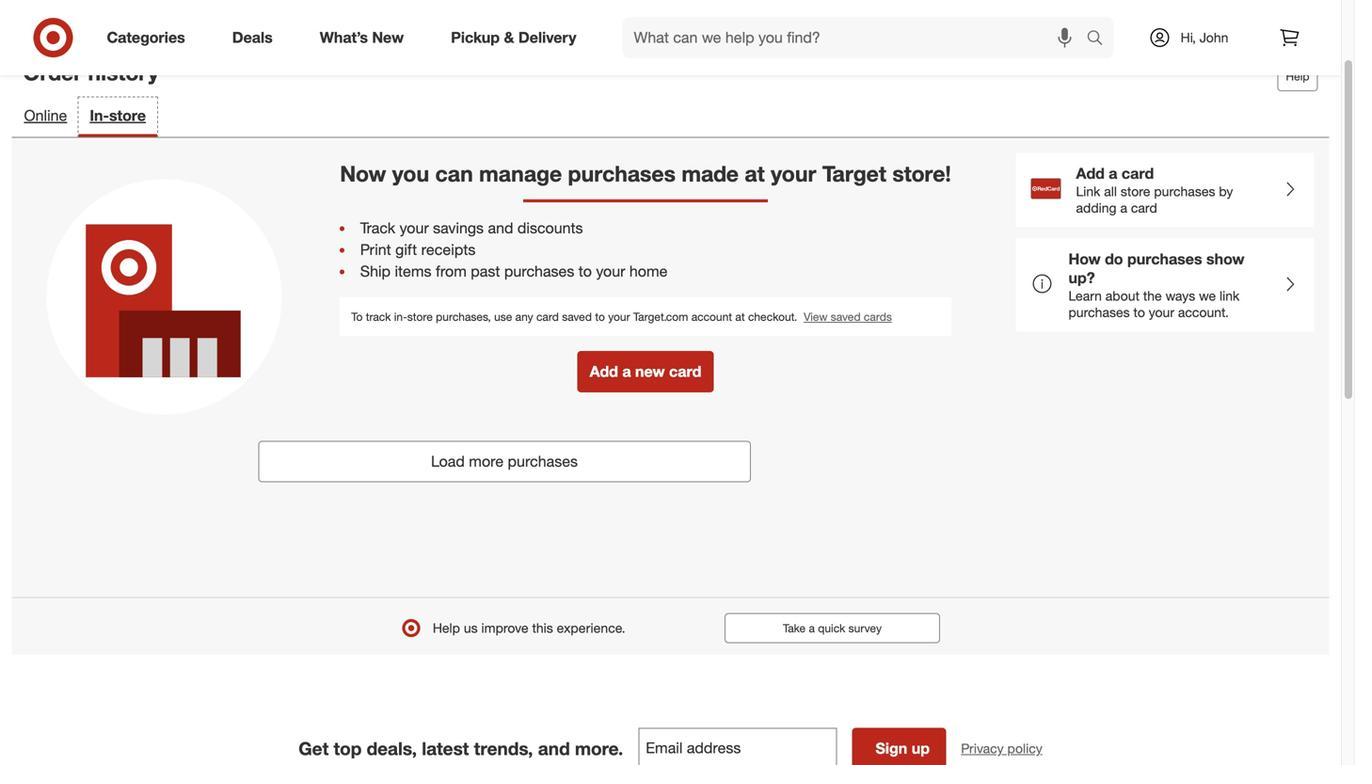 Task type: describe. For each thing, give the bounding box(es) containing it.
search button
[[1078, 17, 1124, 62]]

load
[[431, 452, 465, 471]]

now
[[340, 160, 386, 187]]

in-
[[90, 106, 109, 125]]

this
[[532, 620, 553, 636]]

load more purchases button
[[258, 441, 751, 482]]

all
[[1105, 183, 1117, 200]]

link
[[1220, 288, 1240, 304]]

your left target
[[771, 160, 817, 187]]

you
[[392, 160, 429, 187]]

add for add a card link all store purchases by adding a card
[[1077, 164, 1105, 183]]

pickup & delivery link
[[435, 17, 600, 58]]

purchases up the the
[[1128, 250, 1203, 268]]

purchases inside add a card link all store purchases by adding a card
[[1155, 183, 1216, 200]]

get top deals, latest trends, and more.
[[299, 738, 623, 760]]

purchases down "up?"
[[1069, 304, 1130, 321]]

purchases,
[[436, 310, 491, 324]]

track your savings and discounts print gift receipts ship items from past purchases to your home
[[360, 219, 668, 280]]

track
[[360, 219, 396, 237]]

cards
[[864, 310, 892, 324]]

take a quick survey button
[[725, 613, 941, 643]]

more.
[[575, 738, 623, 760]]

account link
[[19, 6, 98, 29]]

view
[[804, 310, 828, 324]]

the
[[1144, 288, 1162, 304]]

learn
[[1069, 288, 1102, 304]]

to
[[351, 310, 363, 324]]

ways
[[1166, 288, 1196, 304]]

top
[[334, 738, 362, 760]]

add for add a new card
[[590, 362, 618, 381]]

deals
[[232, 28, 273, 47]]

take a quick survey
[[783, 621, 882, 635]]

how do purchases show up? learn about the ways we link purchases to your account.
[[1069, 250, 1245, 321]]

a for add a card link all store purchases by adding a card
[[1109, 164, 1118, 183]]

a for take a quick survey
[[809, 621, 815, 635]]

show
[[1207, 250, 1245, 268]]

latest
[[422, 738, 469, 760]]

us
[[464, 620, 478, 636]]

your inside the how do purchases show up? learn about the ways we link purchases to your account.
[[1149, 304, 1175, 321]]

1 vertical spatial at
[[736, 310, 745, 324]]

deals,
[[367, 738, 417, 760]]

pickup & delivery
[[451, 28, 577, 47]]

a right all on the top
[[1121, 200, 1128, 216]]

privacy policy link
[[961, 740, 1043, 759]]

past
[[471, 262, 500, 280]]

purchases inside button
[[508, 452, 578, 471]]

discounts
[[518, 219, 583, 237]]

take
[[783, 621, 806, 635]]

print
[[360, 241, 391, 259]]

account.
[[1179, 304, 1229, 321]]

hi, john
[[1181, 29, 1229, 46]]

card right any
[[537, 310, 559, 324]]

add a new card link
[[578, 351, 714, 392]]

home
[[630, 262, 668, 280]]

store!
[[893, 160, 952, 187]]

adding
[[1077, 200, 1117, 216]]

quick
[[818, 621, 846, 635]]

0 horizontal spatial store
[[109, 106, 146, 125]]

to inside the how do purchases show up? learn about the ways we link purchases to your account.
[[1134, 304, 1146, 321]]

do
[[1105, 250, 1124, 268]]

to track in-store purchases, use any card saved to your target.com account at checkout. view saved cards
[[351, 310, 892, 324]]

made
[[682, 160, 739, 187]]

your up gift at the left top of page
[[400, 219, 429, 237]]

checkout.
[[748, 310, 798, 324]]

get
[[299, 738, 329, 760]]

add a card link all store purchases by adding a card
[[1077, 164, 1234, 216]]

in-store link
[[78, 98, 157, 137]]

order history
[[23, 59, 159, 86]]

delivery
[[519, 28, 577, 47]]

help button
[[1278, 61, 1319, 92]]

card right all on the top
[[1131, 200, 1158, 216]]

experience.
[[557, 620, 626, 636]]

policy
[[1008, 741, 1043, 757]]

receipts
[[421, 241, 476, 259]]

survey
[[849, 621, 882, 635]]

what's
[[320, 28, 368, 47]]

add a new card
[[590, 362, 702, 381]]

privacy policy
[[961, 741, 1043, 757]]

purchases left made
[[568, 160, 676, 187]]

use
[[494, 310, 512, 324]]

0 vertical spatial at
[[745, 160, 765, 187]]

hi,
[[1181, 29, 1196, 46]]

what's new
[[320, 28, 404, 47]]



Task type: vqa. For each thing, say whether or not it's contained in the screenshot.
Guest Rating button
no



Task type: locate. For each thing, give the bounding box(es) containing it.
and
[[488, 219, 514, 237], [538, 738, 570, 760]]

2 saved from the left
[[831, 310, 861, 324]]

add
[[1077, 164, 1105, 183], [590, 362, 618, 381]]

john
[[1200, 29, 1229, 46]]

saved right any
[[562, 310, 592, 324]]

how
[[1069, 250, 1101, 268]]

online link
[[13, 98, 78, 137]]

history
[[88, 59, 159, 86]]

saved
[[562, 310, 592, 324], [831, 310, 861, 324]]

1 vertical spatial and
[[538, 738, 570, 760]]

by
[[1220, 183, 1234, 200]]

1 horizontal spatial saved
[[831, 310, 861, 324]]

online
[[24, 106, 67, 125]]

view saved cards link
[[804, 310, 892, 324]]

your left "home"
[[596, 262, 626, 280]]

purchases down discounts
[[504, 262, 575, 280]]

2 horizontal spatial to
[[1134, 304, 1146, 321]]

1 vertical spatial add
[[590, 362, 618, 381]]

0 horizontal spatial help
[[433, 620, 460, 636]]

2 horizontal spatial store
[[1121, 183, 1151, 200]]

1 vertical spatial store
[[1121, 183, 1151, 200]]

new
[[636, 362, 665, 381]]

store right all on the top
[[1121, 183, 1151, 200]]

more
[[469, 452, 504, 471]]

1 horizontal spatial store
[[407, 310, 433, 324]]

card right new
[[669, 362, 702, 381]]

gift
[[396, 241, 417, 259]]

a inside button
[[809, 621, 815, 635]]

search
[[1078, 30, 1124, 49]]

1 horizontal spatial and
[[538, 738, 570, 760]]

account
[[37, 8, 97, 26]]

categories
[[107, 28, 185, 47]]

0 horizontal spatial to
[[579, 262, 592, 280]]

2 vertical spatial store
[[407, 310, 433, 324]]

up
[[912, 740, 930, 758]]

and left more.
[[538, 738, 570, 760]]

to inside track your savings and discounts print gift receipts ship items from past purchases to your home
[[579, 262, 592, 280]]

trends,
[[474, 738, 533, 760]]

and right "savings"
[[488, 219, 514, 237]]

sign
[[876, 740, 908, 758]]

purchases left by
[[1155, 183, 1216, 200]]

in-store
[[90, 106, 146, 125]]

a
[[1109, 164, 1118, 183], [1121, 200, 1128, 216], [623, 362, 631, 381], [809, 621, 815, 635]]

&
[[504, 28, 514, 47]]

purchases right more
[[508, 452, 578, 471]]

order
[[23, 59, 82, 86]]

help us improve this experience.
[[433, 620, 626, 636]]

What can we help you find? suggestions appear below search field
[[623, 17, 1092, 58]]

sign up
[[876, 740, 930, 758]]

0 vertical spatial store
[[109, 106, 146, 125]]

0 horizontal spatial add
[[590, 362, 618, 381]]

add inside add a new card link
[[590, 362, 618, 381]]

0 vertical spatial and
[[488, 219, 514, 237]]

card up do
[[1122, 164, 1155, 183]]

purchases inside track your savings and discounts print gift receipts ship items from past purchases to your home
[[504, 262, 575, 280]]

about
[[1106, 288, 1140, 304]]

to down discounts
[[579, 262, 592, 280]]

at right account
[[736, 310, 745, 324]]

saved right view
[[831, 310, 861, 324]]

link
[[1077, 183, 1101, 200]]

to left ways
[[1134, 304, 1146, 321]]

in-
[[394, 310, 407, 324]]

0 horizontal spatial and
[[488, 219, 514, 237]]

from
[[436, 262, 467, 280]]

deals link
[[216, 17, 296, 58]]

help
[[1287, 69, 1310, 84], [433, 620, 460, 636]]

track
[[366, 310, 391, 324]]

any
[[516, 310, 533, 324]]

at right made
[[745, 160, 765, 187]]

categories link
[[91, 17, 209, 58]]

load more purchases
[[431, 452, 578, 471]]

add up link
[[1077, 164, 1105, 183]]

add inside add a card link all store purchases by adding a card
[[1077, 164, 1105, 183]]

now you can manage purchases made at your target store!
[[340, 160, 952, 187]]

a right the take
[[809, 621, 815, 635]]

what's new link
[[304, 17, 428, 58]]

and inside track your savings and discounts print gift receipts ship items from past purchases to your home
[[488, 219, 514, 237]]

a left new
[[623, 362, 631, 381]]

store down history
[[109, 106, 146, 125]]

can
[[435, 160, 473, 187]]

ship
[[360, 262, 391, 280]]

items
[[395, 262, 432, 280]]

0 vertical spatial help
[[1287, 69, 1310, 84]]

0 vertical spatial add
[[1077, 164, 1105, 183]]

1 horizontal spatial help
[[1287, 69, 1310, 84]]

target.com
[[634, 310, 689, 324]]

store right track
[[407, 310, 433, 324]]

your left account.
[[1149, 304, 1175, 321]]

1 saved from the left
[[562, 310, 592, 324]]

to left target.com
[[595, 310, 605, 324]]

new
[[372, 28, 404, 47]]

1 horizontal spatial to
[[595, 310, 605, 324]]

savings
[[433, 219, 484, 237]]

we
[[1200, 288, 1217, 304]]

store
[[109, 106, 146, 125], [1121, 183, 1151, 200], [407, 310, 433, 324]]

help for help
[[1287, 69, 1310, 84]]

1 vertical spatial help
[[433, 620, 460, 636]]

improve
[[482, 620, 529, 636]]

pickup
[[451, 28, 500, 47]]

your left target.com
[[608, 310, 630, 324]]

sign up button
[[852, 728, 946, 765]]

up?
[[1069, 269, 1096, 287]]

a up all on the top
[[1109, 164, 1118, 183]]

card
[[1122, 164, 1155, 183], [1131, 200, 1158, 216], [537, 310, 559, 324], [669, 362, 702, 381]]

add left new
[[590, 362, 618, 381]]

purchases
[[568, 160, 676, 187], [1155, 183, 1216, 200], [1128, 250, 1203, 268], [504, 262, 575, 280], [1069, 304, 1130, 321], [508, 452, 578, 471]]

a for add a new card
[[623, 362, 631, 381]]

help inside button
[[1287, 69, 1310, 84]]

to
[[579, 262, 592, 280], [1134, 304, 1146, 321], [595, 310, 605, 324]]

0 horizontal spatial saved
[[562, 310, 592, 324]]

None text field
[[639, 728, 837, 765]]

privacy
[[961, 741, 1004, 757]]

1 horizontal spatial add
[[1077, 164, 1105, 183]]

store inside add a card link all store purchases by adding a card
[[1121, 183, 1151, 200]]

manage
[[479, 160, 562, 187]]

help for help us improve this experience.
[[433, 620, 460, 636]]

account
[[692, 310, 733, 324]]



